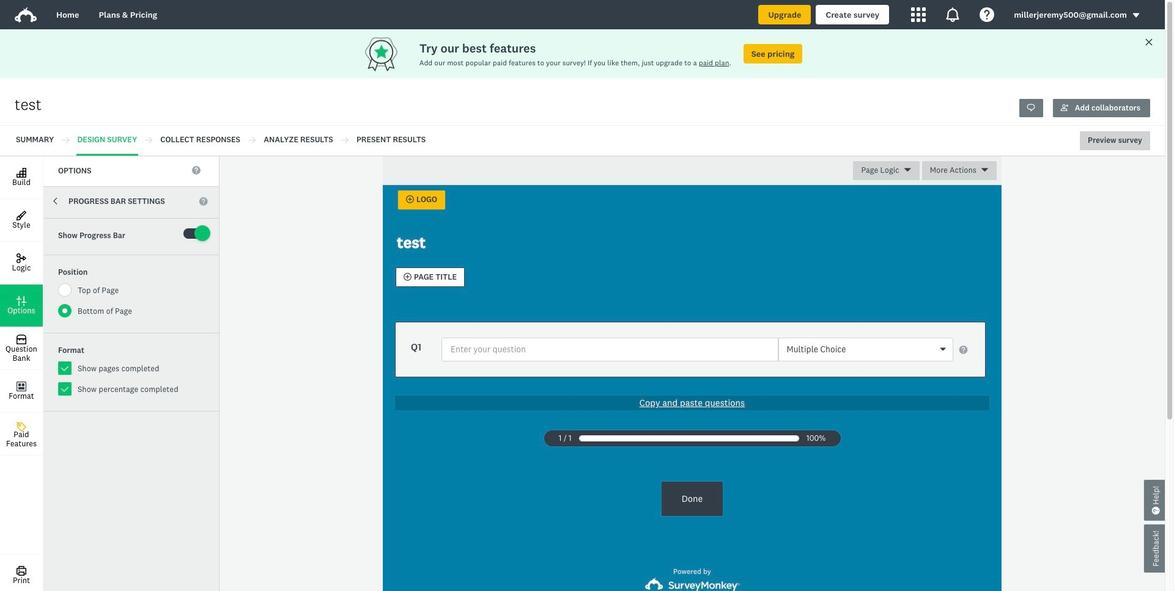 Task type: describe. For each thing, give the bounding box(es) containing it.
surveymonkey image
[[644, 579, 740, 592]]

2 products icon image from the left
[[946, 7, 960, 22]]

help icon image
[[980, 7, 994, 22]]

rewards image
[[362, 34, 419, 74]]



Task type: vqa. For each thing, say whether or not it's contained in the screenshot.
Search templates field
no



Task type: locate. For each thing, give the bounding box(es) containing it.
0 horizontal spatial products icon image
[[911, 7, 926, 22]]

1 horizontal spatial products icon image
[[946, 7, 960, 22]]

dropdown arrow image
[[1132, 11, 1141, 20]]

products icon image
[[911, 7, 926, 22], [946, 7, 960, 22]]

1 products icon image from the left
[[911, 7, 926, 22]]

surveymonkey logo image
[[15, 7, 37, 23]]



